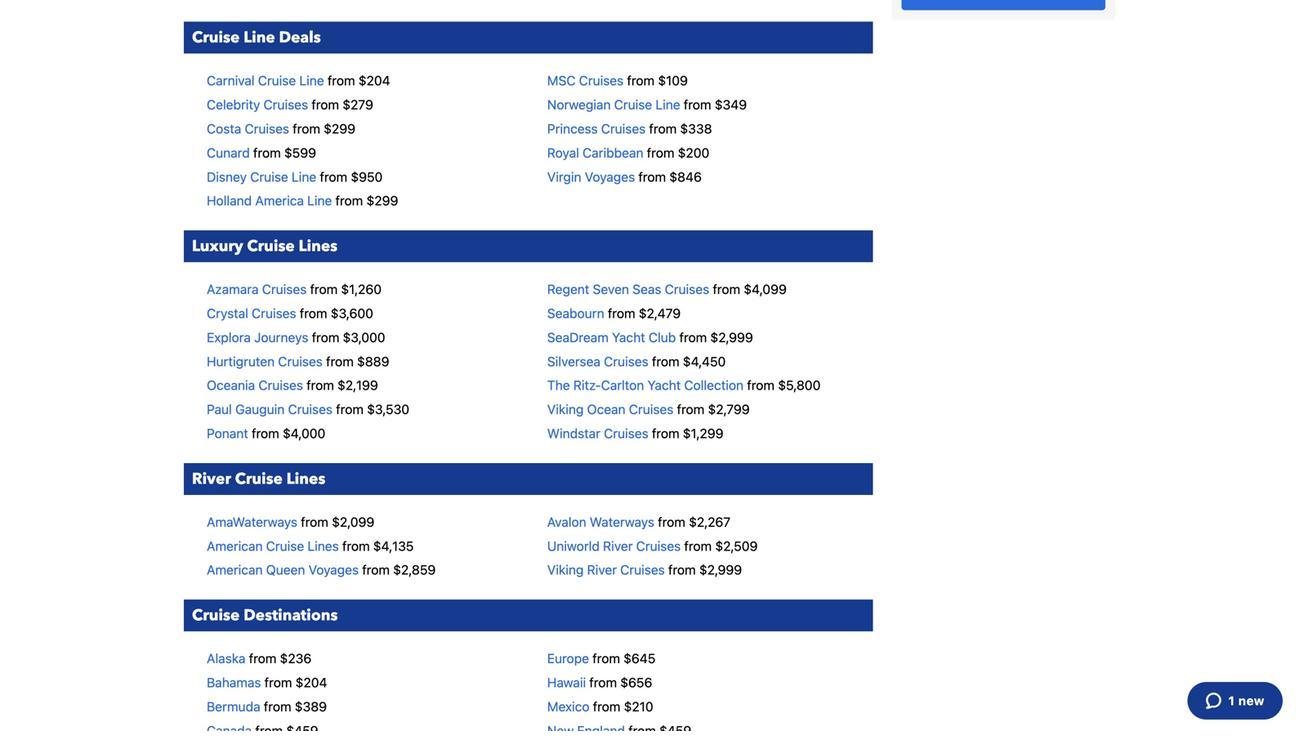 Task type: describe. For each thing, give the bounding box(es) containing it.
599
[[292, 145, 316, 160]]

celebrity cruises link
[[207, 97, 308, 112]]

river for viking
[[587, 562, 617, 578]]

0 horizontal spatial yacht
[[612, 330, 645, 345]]

american queen voyages from $ 2,859
[[207, 562, 436, 578]]

from up bahamas from $ 204 on the bottom left of page
[[249, 651, 276, 666]]

cruises up paul gauguin cruises link
[[259, 378, 303, 393]]

950
[[359, 169, 383, 184]]

celebrity cruises from $ 279
[[207, 97, 373, 112]]

from up the hawaii from $ 656
[[593, 651, 620, 666]]

seabourn
[[547, 306, 604, 321]]

costa cruises from $ 299
[[207, 121, 355, 136]]

bahamas
[[207, 675, 261, 690]]

cruises up viking river cruises from $ 2,999
[[636, 538, 681, 554]]

279
[[351, 97, 373, 112]]

amawaterways link
[[207, 514, 297, 530]]

hawaii link
[[547, 675, 586, 690]]

from down viking ocean cruises from $ 2,799
[[652, 426, 679, 441]]

from left 950
[[320, 169, 347, 184]]

from up hurtigruten cruises from $ 889
[[312, 330, 339, 345]]

princess cruises link
[[547, 121, 646, 136]]

3,600
[[339, 306, 373, 321]]

deals
[[279, 27, 321, 48]]

1 horizontal spatial 299
[[374, 193, 398, 209]]

msc cruises link
[[547, 73, 624, 88]]

cruises up crystal cruises from $ 3,600
[[262, 282, 307, 297]]

cruises down the uniworld river cruises from $ 2,509
[[620, 562, 665, 578]]

american cruise lines link
[[207, 538, 339, 554]]

europe
[[547, 651, 589, 666]]

carlton
[[601, 378, 644, 393]]

from down 950
[[335, 193, 363, 209]]

virgin
[[547, 169, 581, 184]]

2,199
[[345, 378, 378, 393]]

amawaterways
[[207, 514, 297, 530]]

silversea cruises link
[[547, 354, 648, 369]]

disney cruise line link
[[207, 169, 316, 184]]

cruises down "viking ocean cruises" link
[[604, 426, 648, 441]]

from down regent seven seas cruises link
[[608, 306, 635, 321]]

american for american cruise lines from $ 4,135
[[207, 538, 263, 554]]

oceania cruises from $ 2,199
[[207, 378, 378, 393]]

luxury cruise lines
[[192, 236, 338, 257]]

from down 'europe from $ 645'
[[589, 675, 617, 690]]

from left 1,260
[[310, 282, 338, 297]]

0 vertical spatial 299
[[332, 121, 355, 136]]

cruise up alaska link
[[192, 605, 240, 626]]

2,859
[[401, 562, 436, 578]]

ocean
[[587, 402, 626, 417]]

cruise for river cruise lines
[[235, 468, 283, 490]]

from up 2,199
[[326, 354, 354, 369]]

seadream yacht club link
[[547, 330, 676, 345]]

avalon waterways link
[[547, 514, 654, 530]]

princess
[[547, 121, 598, 136]]

silversea cruises from $ 4,450
[[547, 354, 726, 369]]

azamara cruises link
[[207, 282, 307, 297]]

from up bermuda from $ 389
[[264, 675, 292, 690]]

236
[[288, 651, 312, 666]]

cruises up norwegian cruise line "link"
[[579, 73, 624, 88]]

1 horizontal spatial voyages
[[585, 169, 635, 184]]

costa
[[207, 121, 241, 136]]

seabourn from $ 2,479
[[547, 306, 681, 321]]

cruises up 4,000
[[288, 402, 333, 417]]

carnival cruise line from $ 204
[[207, 73, 390, 88]]

from down paul gauguin cruises link
[[252, 426, 279, 441]]

mexico from $ 210
[[547, 699, 653, 714]]

cunard link
[[207, 145, 250, 160]]

4,135
[[381, 538, 414, 554]]

holland america line link
[[207, 193, 332, 209]]

from down club
[[652, 354, 680, 369]]

from left 4,099
[[713, 282, 740, 297]]

hawaii
[[547, 675, 586, 690]]

hurtigruten
[[207, 354, 275, 369]]

american queen voyages link
[[207, 562, 359, 578]]

seadream
[[547, 330, 609, 345]]

cruises up carlton
[[604, 354, 648, 369]]

disney cruise line from $ 950
[[207, 169, 383, 184]]

from up 338
[[684, 97, 711, 112]]

american cruise lines from $ 4,135
[[207, 538, 414, 554]]

cunard from $ 599
[[207, 145, 316, 160]]

cruise destinations
[[192, 605, 338, 626]]

from up paul gauguin cruises from $ 3,530
[[306, 378, 334, 393]]

america
[[255, 193, 304, 209]]

from up disney cruise line link on the left top
[[253, 145, 281, 160]]

bermuda link
[[207, 699, 260, 714]]

from up "american cruise lines from $ 4,135"
[[301, 514, 328, 530]]

ponant
[[207, 426, 248, 441]]

from up 599
[[293, 121, 320, 136]]

windstar
[[547, 426, 600, 441]]

cruise line deals link
[[184, 22, 873, 54]]

hawaii from $ 656
[[547, 675, 652, 690]]

ritz-
[[573, 378, 601, 393]]

389
[[303, 699, 327, 714]]

cruise for disney cruise line from $ 950
[[250, 169, 288, 184]]

cruise line deals
[[192, 27, 321, 48]]

uniworld river cruises from $ 2,509
[[547, 538, 758, 554]]

line for disney cruise line from $ 950
[[292, 169, 316, 184]]

paul gauguin cruises from $ 3,530
[[207, 402, 409, 417]]

cruise for american cruise lines from $ 4,135
[[266, 538, 304, 554]]

1 vertical spatial voyages
[[309, 562, 359, 578]]

0 vertical spatial river
[[192, 468, 231, 490]]

royal
[[547, 145, 579, 160]]

2,479
[[647, 306, 681, 321]]

from up the uniworld river cruises from $ 2,509
[[658, 514, 685, 530]]

mexico link
[[547, 699, 590, 714]]

4,099
[[752, 282, 787, 297]]

msc cruises from $ 109
[[547, 73, 688, 88]]

cruise for luxury cruise lines
[[247, 236, 295, 257]]

crystal cruises link
[[207, 306, 296, 321]]

cruises up cunard from $ 599
[[245, 121, 289, 136]]

line for holland america line from $ 299
[[307, 193, 332, 209]]

from down bahamas from $ 204 on the bottom left of page
[[264, 699, 291, 714]]

from left 200
[[647, 145, 674, 160]]

cruise for norwegian cruise line from $ 349
[[614, 97, 652, 112]]

viking river cruises from $ 2,999
[[547, 562, 742, 578]]

gauguin
[[235, 402, 285, 417]]

seabourn link
[[547, 306, 604, 321]]

line inside cruise line deals link
[[244, 27, 275, 48]]

2,267
[[697, 514, 731, 530]]

oceania cruises link
[[207, 378, 303, 393]]

from down carnival cruise line from $ 204
[[312, 97, 339, 112]]

river cruise lines
[[192, 468, 325, 490]]

from down the hawaii from $ 656
[[593, 699, 621, 714]]



Task type: vqa. For each thing, say whether or not it's contained in the screenshot.
the top The 299
yes



Task type: locate. For each thing, give the bounding box(es) containing it.
hurtigruten cruises from $ 889
[[207, 354, 389, 369]]

princess cruises from $ 338
[[547, 121, 712, 136]]

lines for luxury cruise lines
[[299, 236, 338, 257]]

norwegian cruise line from $ 349
[[547, 97, 747, 112]]

2,509
[[723, 538, 758, 554]]

yacht up silversea cruises from $ 4,450
[[612, 330, 645, 345]]

cruise up princess cruises from $ 338
[[614, 97, 652, 112]]

from down 2,199
[[336, 402, 364, 417]]

line left deals
[[244, 27, 275, 48]]

0 horizontal spatial 299
[[332, 121, 355, 136]]

viking down the
[[547, 402, 584, 417]]

lines
[[299, 236, 338, 257], [287, 468, 325, 490], [308, 538, 339, 554]]

viking for viking ocean cruises from $ 2,799
[[547, 402, 584, 417]]

costa cruises link
[[207, 121, 289, 136]]

cruise up carnival
[[192, 27, 240, 48]]

0 vertical spatial 204
[[367, 73, 390, 88]]

109
[[666, 73, 688, 88]]

from down '2,099'
[[342, 538, 370, 554]]

from up 2,799
[[747, 378, 775, 393]]

holland
[[207, 193, 252, 209]]

voyages down caribbean
[[585, 169, 635, 184]]

explora journeys link
[[207, 330, 308, 345]]

0 vertical spatial 2,999
[[718, 330, 753, 345]]

from down 2,267
[[684, 538, 712, 554]]

caribbean
[[583, 145, 643, 160]]

regent seven seas cruises from $ 4,099
[[547, 282, 787, 297]]

2 vertical spatial lines
[[308, 538, 339, 554]]

oceania
[[207, 378, 255, 393]]

cruises up royal caribbean from $ 200
[[601, 121, 646, 136]]

None search field
[[892, 0, 1115, 20]]

river for uniworld
[[603, 538, 633, 554]]

from up 279
[[328, 73, 355, 88]]

silversea
[[547, 354, 601, 369]]

american down american cruise lines link
[[207, 562, 263, 578]]

cruises down the ritz-carlton yacht collection link at the bottom
[[629, 402, 674, 417]]

line up celebrity cruises from $ 279 on the top of the page
[[299, 73, 324, 88]]

msc
[[547, 73, 576, 88]]

cruise
[[192, 27, 240, 48], [258, 73, 296, 88], [614, 97, 652, 112], [250, 169, 288, 184], [247, 236, 295, 257], [235, 468, 283, 490], [266, 538, 304, 554], [192, 605, 240, 626]]

299 down 279
[[332, 121, 355, 136]]

europe link
[[547, 651, 589, 666]]

cruise up amawaterways at the left bottom of the page
[[235, 468, 283, 490]]

river cruise lines link
[[184, 463, 873, 495]]

amawaterways from $ 2,099
[[207, 514, 374, 530]]

line down 109
[[656, 97, 680, 112]]

1,299
[[691, 426, 724, 441]]

1 vertical spatial lines
[[287, 468, 325, 490]]

crystal
[[207, 306, 248, 321]]

210
[[632, 699, 653, 714]]

alaska link
[[207, 651, 245, 666]]

1 viking from the top
[[547, 402, 584, 417]]

0 vertical spatial voyages
[[585, 169, 635, 184]]

from down the uniworld river cruises from $ 2,509
[[668, 562, 696, 578]]

club
[[649, 330, 676, 345]]

cruise for carnival cruise line from $ 204
[[258, 73, 296, 88]]

journeys
[[254, 330, 308, 345]]

cruises up the costa cruises from $ 299
[[264, 97, 308, 112]]

3,000
[[351, 330, 385, 345]]

the ritz-carlton yacht collection from $ 5,800
[[547, 378, 821, 393]]

norwegian cruise line link
[[547, 97, 680, 112]]

from up 'explora journeys from $ 3,000'
[[300, 306, 327, 321]]

the ritz-carlton yacht collection link
[[547, 378, 744, 393]]

regent seven seas cruises link
[[547, 282, 709, 297]]

cruises down 'explora journeys from $ 3,000'
[[278, 354, 323, 369]]

cruise up holland america line link
[[250, 169, 288, 184]]

2,999 down the 2,509
[[707, 562, 742, 578]]

viking ocean cruises link
[[547, 402, 674, 417]]

royal caribbean link
[[547, 145, 643, 160]]

from down norwegian cruise line from $ 349
[[649, 121, 677, 136]]

voyages down "american cruise lines from $ 4,135"
[[309, 562, 359, 578]]

ponant from $ 4,000
[[207, 426, 325, 441]]

hurtigruten cruises link
[[207, 354, 323, 369]]

1 horizontal spatial yacht
[[648, 378, 681, 393]]

luxury cruise lines link
[[184, 230, 873, 262]]

viking down uniworld
[[547, 562, 584, 578]]

luxury
[[192, 236, 243, 257]]

uniworld
[[547, 538, 600, 554]]

cruises up 2,479
[[665, 282, 709, 297]]

collection
[[684, 378, 744, 393]]

0 vertical spatial american
[[207, 538, 263, 554]]

349
[[723, 97, 747, 112]]

1 vertical spatial 2,999
[[707, 562, 742, 578]]

1 vertical spatial 204
[[303, 675, 327, 690]]

1 vertical spatial river
[[603, 538, 633, 554]]

4,000
[[291, 426, 325, 441]]

200
[[686, 145, 709, 160]]

204 up 389
[[303, 675, 327, 690]]

cruises up journeys
[[252, 306, 296, 321]]

0 horizontal spatial 204
[[303, 675, 327, 690]]

lines for river cruise lines
[[287, 468, 325, 490]]

1 vertical spatial viking
[[547, 562, 584, 578]]

cruise up celebrity cruises from $ 279 on the top of the page
[[258, 73, 296, 88]]

0 vertical spatial yacht
[[612, 330, 645, 345]]

2,999 for river cruise lines
[[707, 562, 742, 578]]

from down the ritz-carlton yacht collection from $ 5,800
[[677, 402, 705, 417]]

lines down holland america line from $ 299
[[299, 236, 338, 257]]

paul
[[207, 402, 232, 417]]

cruise up azamara cruises link
[[247, 236, 295, 257]]

from up norwegian cruise line from $ 349
[[627, 73, 655, 88]]

alaska
[[207, 651, 245, 666]]

204
[[367, 73, 390, 88], [303, 675, 327, 690]]

0 horizontal spatial voyages
[[309, 562, 359, 578]]

virgin voyages link
[[547, 169, 635, 184]]

5,800
[[786, 378, 821, 393]]

bahamas from $ 204
[[207, 675, 327, 690]]

lines up the american queen voyages from $ 2,859
[[308, 538, 339, 554]]

avalon waterways from $ 2,267
[[547, 514, 731, 530]]

2 viking from the top
[[547, 562, 584, 578]]

cunard
[[207, 145, 250, 160]]

0 vertical spatial viking
[[547, 402, 584, 417]]

1 vertical spatial american
[[207, 562, 263, 578]]

cruise up queen
[[266, 538, 304, 554]]

queen
[[266, 562, 305, 578]]

american for american queen voyages from $ 2,859
[[207, 562, 263, 578]]

disney
[[207, 169, 247, 184]]

2,999 for luxury cruise lines
[[718, 330, 753, 345]]

river down uniworld river cruises link
[[587, 562, 617, 578]]

299
[[332, 121, 355, 136], [374, 193, 398, 209]]

2 vertical spatial river
[[587, 562, 617, 578]]

2,099
[[340, 514, 374, 530]]

$
[[359, 73, 367, 88], [658, 73, 666, 88], [343, 97, 351, 112], [715, 97, 723, 112], [324, 121, 332, 136], [680, 121, 688, 136], [284, 145, 292, 160], [678, 145, 686, 160], [351, 169, 359, 184], [669, 169, 677, 184], [366, 193, 374, 209], [341, 282, 349, 297], [744, 282, 752, 297], [331, 306, 339, 321], [639, 306, 647, 321], [343, 330, 351, 345], [710, 330, 718, 345], [357, 354, 365, 369], [683, 354, 691, 369], [338, 378, 345, 393], [778, 378, 786, 393], [367, 402, 375, 417], [708, 402, 716, 417], [283, 426, 291, 441], [683, 426, 691, 441], [332, 514, 340, 530], [689, 514, 697, 530], [373, 538, 381, 554], [715, 538, 723, 554], [393, 562, 401, 578], [699, 562, 707, 578], [280, 651, 288, 666], [624, 651, 632, 666], [296, 675, 303, 690], [620, 675, 628, 690], [295, 699, 303, 714], [624, 699, 632, 714]]

paul gauguin cruises link
[[207, 402, 333, 417]]

1 american from the top
[[207, 538, 263, 554]]

river down waterways
[[603, 538, 633, 554]]

299 down 950
[[374, 193, 398, 209]]

line for norwegian cruise line from $ 349
[[656, 97, 680, 112]]

cruises
[[579, 73, 624, 88], [264, 97, 308, 112], [245, 121, 289, 136], [601, 121, 646, 136], [262, 282, 307, 297], [665, 282, 709, 297], [252, 306, 296, 321], [278, 354, 323, 369], [604, 354, 648, 369], [259, 378, 303, 393], [288, 402, 333, 417], [629, 402, 674, 417], [604, 426, 648, 441], [636, 538, 681, 554], [620, 562, 665, 578]]

from up 4,450
[[679, 330, 707, 345]]

line down disney cruise line from $ 950 on the top left of the page
[[307, 193, 332, 209]]

viking ocean cruises from $ 2,799
[[547, 402, 750, 417]]

1 vertical spatial 299
[[374, 193, 398, 209]]

viking for viking river cruises from $ 2,999
[[547, 562, 584, 578]]

norwegian
[[547, 97, 611, 112]]

virgin voyages from $ 846
[[547, 169, 702, 184]]

4,450
[[691, 354, 726, 369]]

azamara
[[207, 282, 259, 297]]

lines up amawaterways from $ 2,099
[[287, 468, 325, 490]]

204 up 279
[[367, 73, 390, 88]]

ponant link
[[207, 426, 248, 441]]

from down 4,135 on the left bottom
[[362, 562, 390, 578]]

alaska from $ 236
[[207, 651, 312, 666]]

voyages
[[585, 169, 635, 184], [309, 562, 359, 578]]

1 vertical spatial yacht
[[648, 378, 681, 393]]

line down 599
[[292, 169, 316, 184]]

lines for american cruise lines from $ 4,135
[[308, 538, 339, 554]]

american down amawaterways link
[[207, 538, 263, 554]]

line for carnival cruise line from $ 204
[[299, 73, 324, 88]]

2,999 up 4,450
[[718, 330, 753, 345]]

viking river cruises link
[[547, 562, 665, 578]]

846
[[677, 169, 702, 184]]

river down the ponant
[[192, 468, 231, 490]]

656
[[628, 675, 652, 690]]

regent
[[547, 282, 589, 297]]

645
[[632, 651, 656, 666]]

seas
[[633, 282, 661, 297]]

2 american from the top
[[207, 562, 263, 578]]

avalon
[[547, 514, 586, 530]]

2,799
[[716, 402, 750, 417]]

from down royal caribbean from $ 200
[[638, 169, 666, 184]]

waterways
[[590, 514, 654, 530]]

1 horizontal spatial 204
[[367, 73, 390, 88]]

yacht up viking ocean cruises from $ 2,799
[[648, 378, 681, 393]]

0 vertical spatial lines
[[299, 236, 338, 257]]



